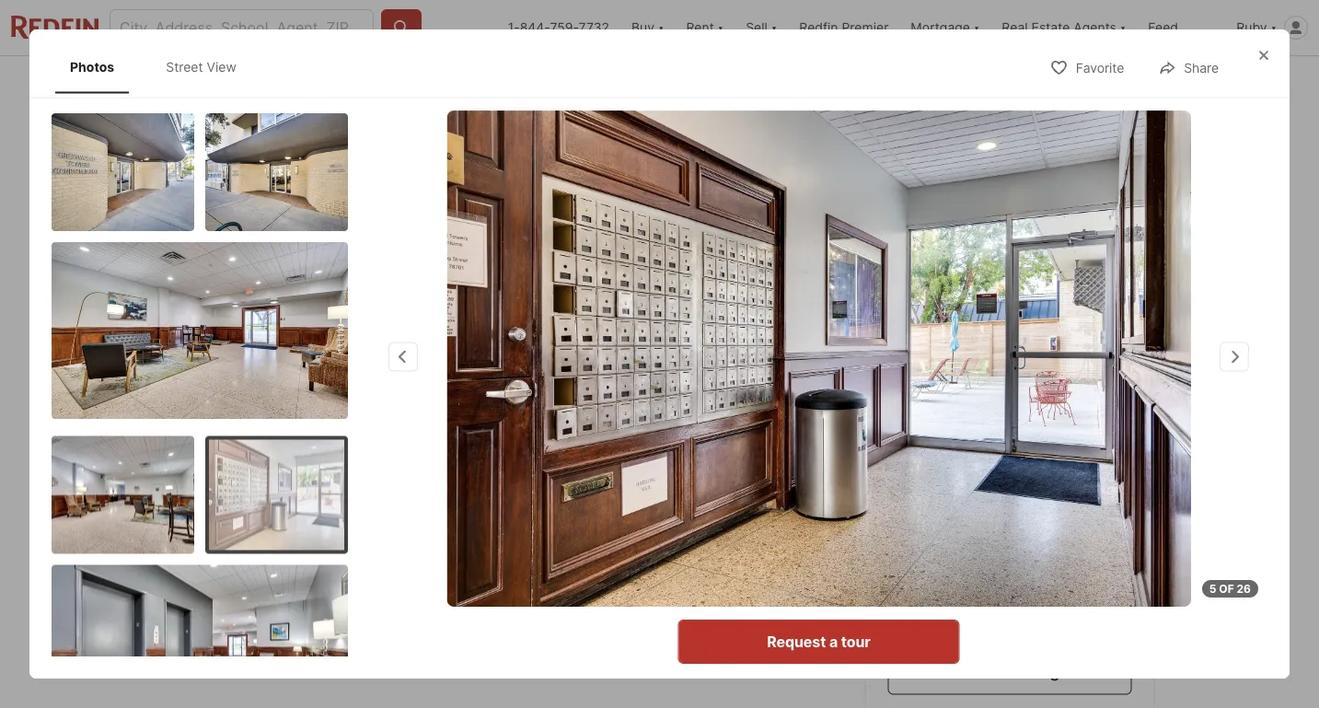 Task type: vqa. For each thing, say whether or not it's contained in the screenshot.
$1,395 /mo Price at the bottom of page
yes



Task type: locate. For each thing, give the bounding box(es) containing it.
street up the 1800 lavaca st unit 214 ,
[[222, 420, 261, 436]]

unit down the contact at the bottom of the page
[[888, 544, 925, 567]]

26 photos
[[1060, 420, 1123, 436]]

1 vertical spatial st
[[1083, 517, 1102, 539]]

share button
[[1143, 48, 1235, 86], [1061, 61, 1153, 99]]

1 horizontal spatial tour
[[1032, 604, 1062, 622]]

0 horizontal spatial st
[[258, 486, 273, 504]]

0 horizontal spatial street
[[166, 59, 203, 75]]

lavaca for 1800 lavaca st unit 214 ,
[[205, 486, 254, 504]]

photos
[[1079, 420, 1123, 436]]

1800 for 1800 lavaca st unit 214 ,
[[166, 486, 201, 504]]

tour inside dialog
[[841, 633, 871, 650]]

unit for 1800 lavaca st unit 214 ,
[[277, 486, 305, 504]]

feed button
[[1137, 0, 1226, 55]]

0 horizontal spatial 214
[[309, 486, 334, 504]]

0 vertical spatial 214
[[309, 486, 334, 504]]

street view down city, address, school, agent, zip search box
[[166, 59, 237, 75]]

lavaca inside 1800 lavaca st unit 214
[[1016, 517, 1079, 539]]

1 horizontal spatial 214
[[929, 544, 962, 567]]

image image
[[166, 108, 858, 462], [865, 108, 1153, 281], [52, 113, 194, 231], [205, 113, 348, 231], [52, 242, 348, 418], [865, 288, 1153, 462], [52, 436, 194, 553], [209, 439, 344, 550], [52, 564, 348, 708]]

street view tab
[[151, 44, 251, 90]]

1 horizontal spatial request
[[958, 604, 1017, 622]]

1 tab from the left
[[284, 60, 381, 104]]

photos
[[70, 59, 114, 75]]

tab list
[[52, 41, 270, 93], [166, 56, 791, 104]]

0 horizontal spatial view
[[207, 59, 237, 75]]

share inside request a tour dialog
[[1184, 60, 1219, 76]]

1800
[[166, 486, 201, 504], [965, 517, 1011, 539]]

0 horizontal spatial lavaca
[[205, 486, 254, 504]]

26
[[1060, 420, 1076, 436], [1237, 582, 1251, 595]]

ft
[[508, 549, 522, 567]]

view
[[207, 59, 237, 75], [263, 420, 295, 436]]

1 horizontal spatial unit
[[888, 544, 925, 567]]

0 vertical spatial street view
[[166, 59, 237, 75]]

0 vertical spatial street
[[166, 59, 203, 75]]

1 horizontal spatial lavaca
[[1016, 517, 1079, 539]]

street
[[166, 59, 203, 75], [222, 420, 261, 436]]

0 vertical spatial a
[[1021, 604, 1029, 622]]

street view
[[166, 59, 237, 75], [222, 420, 295, 436]]

0 vertical spatial request a tour
[[958, 604, 1062, 622]]

1 vertical spatial street
[[222, 420, 261, 436]]

0 horizontal spatial tour
[[841, 633, 871, 650]]

price
[[166, 549, 201, 567]]

2 tab from the left
[[381, 60, 447, 104]]

st for 1800 lavaca st unit 214
[[1083, 517, 1102, 539]]

unit left ,
[[277, 486, 305, 504]]

1800 inside 1800 lavaca st unit 214
[[965, 517, 1011, 539]]

1 horizontal spatial view
[[263, 420, 295, 436]]

0 vertical spatial 26
[[1060, 420, 1076, 436]]

1 vertical spatial 214
[[929, 544, 962, 567]]

1 vertical spatial 26
[[1237, 582, 1251, 595]]

0 vertical spatial 1800
[[166, 486, 201, 504]]

1 horizontal spatial a
[[992, 663, 1000, 681]]

0 horizontal spatial 1800
[[166, 486, 201, 504]]

214 for 1800 lavaca st unit 214 ,
[[309, 486, 334, 504]]

tab
[[284, 60, 381, 104], [381, 60, 447, 104], [447, 60, 544, 104], [544, 60, 629, 104], [629, 60, 776, 104]]

0 vertical spatial lavaca
[[205, 486, 254, 504]]

1 vertical spatial view
[[263, 420, 295, 436]]

share
[[1184, 60, 1219, 76], [1103, 73, 1138, 89]]

0 vertical spatial unit
[[277, 486, 305, 504]]

street view inside button
[[222, 420, 295, 436]]

1 beds
[[322, 521, 357, 567]]

tab list containing photos
[[52, 41, 270, 93]]

1
[[322, 521, 332, 546]]

0 vertical spatial tour
[[1032, 604, 1062, 622]]

lavaca
[[205, 486, 254, 504], [1016, 517, 1079, 539]]

redfin
[[799, 20, 838, 35]]

0 horizontal spatial unit
[[277, 486, 305, 504]]

1 horizontal spatial 1800
[[965, 517, 1011, 539]]

0 horizontal spatial 26
[[1060, 420, 1076, 436]]

request
[[958, 604, 1017, 622], [767, 633, 826, 650]]

photos tab
[[55, 44, 129, 90]]

send
[[952, 663, 988, 681]]

3 tab from the left
[[447, 60, 544, 104]]

unit inside 1800 lavaca st unit 214
[[888, 544, 925, 567]]

st for 1800 lavaca st unit 214 ,
[[258, 486, 273, 504]]

1 horizontal spatial st
[[1083, 517, 1102, 539]]

favorite button
[[1035, 48, 1140, 86]]

0 horizontal spatial a
[[829, 633, 838, 650]]

beds
[[322, 549, 357, 567]]

st inside 1800 lavaca st unit 214
[[1083, 517, 1102, 539]]

0 vertical spatial st
[[258, 486, 273, 504]]

tour
[[1032, 604, 1062, 622], [841, 633, 871, 650]]

214 up 1
[[309, 486, 334, 504]]

1 vertical spatial request
[[767, 633, 826, 650]]

1 vertical spatial lavaca
[[1016, 517, 1079, 539]]

1 vertical spatial street view
[[222, 420, 295, 436]]

,
[[334, 486, 338, 504]]

1 vertical spatial request a tour
[[767, 633, 871, 650]]

request inside dialog
[[767, 633, 826, 650]]

st
[[258, 486, 273, 504], [1083, 517, 1102, 539]]

a
[[1021, 604, 1029, 622], [829, 633, 838, 650], [992, 663, 1000, 681]]

78701
[[417, 486, 458, 504]]

request a tour
[[958, 604, 1062, 622], [767, 633, 871, 650]]

1 horizontal spatial request a tour
[[958, 604, 1062, 622]]

608 sq ft
[[485, 521, 528, 567]]

608
[[485, 521, 528, 546]]

7732
[[579, 20, 610, 35]]

214
[[309, 486, 334, 504], [929, 544, 962, 567]]

1 vertical spatial unit
[[888, 544, 925, 567]]

1 horizontal spatial street
[[222, 420, 261, 436]]

street down city, address, school, agent, zip search box
[[166, 59, 203, 75]]

1 vertical spatial tour
[[841, 633, 871, 650]]

view down city, address, school, agent, zip search box
[[207, 59, 237, 75]]

unit
[[277, 486, 305, 504], [888, 544, 925, 567]]

1 vertical spatial 1800
[[965, 517, 1011, 539]]

0 horizontal spatial share
[[1103, 73, 1138, 89]]

1800 lavaca st unit 214
[[888, 517, 1102, 567]]

send a message
[[952, 663, 1068, 681]]

of
[[1219, 582, 1234, 595]]

26 left the photos
[[1060, 420, 1076, 436]]

view up the 1800 lavaca st unit 214 ,
[[263, 420, 295, 436]]

view inside tab
[[207, 59, 237, 75]]

lavaca for 1800 lavaca st unit 214
[[1016, 517, 1079, 539]]

sq
[[485, 549, 503, 567]]

214 down the contact at the bottom of the page
[[929, 544, 962, 567]]

message
[[1003, 663, 1068, 681]]

a inside "button"
[[992, 663, 1000, 681]]

$1,395 /mo price
[[166, 521, 278, 567]]

2 vertical spatial a
[[992, 663, 1000, 681]]

1 vertical spatial a
[[829, 633, 838, 650]]

0 vertical spatial view
[[207, 59, 237, 75]]

0 horizontal spatial request a tour
[[767, 633, 871, 650]]

214 for 1800 lavaca st unit 214
[[929, 544, 962, 567]]

26 right of
[[1237, 582, 1251, 595]]

street view up the 1800 lavaca st unit 214 ,
[[222, 420, 295, 436]]

1 horizontal spatial 26
[[1237, 582, 1251, 595]]

request a tour inside dialog
[[767, 633, 871, 650]]

214 inside 1800 lavaca st unit 214
[[929, 544, 962, 567]]

request a tour button
[[888, 592, 1132, 636], [678, 620, 960, 664]]

1 horizontal spatial share
[[1184, 60, 1219, 76]]

feed
[[1148, 20, 1179, 35]]

contact
[[888, 517, 965, 539]]

0 horizontal spatial request
[[767, 633, 826, 650]]



Task type: describe. For each thing, give the bounding box(es) containing it.
26 inside request a tour dialog
[[1237, 582, 1251, 595]]

share button inside request a tour dialog
[[1143, 48, 1235, 86]]

$1,395
[[166, 521, 237, 546]]

a inside dialog
[[829, 633, 838, 650]]

1800 for 1800 lavaca st unit 214
[[965, 517, 1011, 539]]

5
[[1210, 582, 1217, 595]]

0 vertical spatial request
[[958, 604, 1017, 622]]

austin
[[342, 486, 386, 504]]

1-844-759-7732
[[508, 20, 610, 35]]

street view inside tab
[[166, 59, 237, 75]]

1800 lavaca st unit 214 ,
[[166, 486, 338, 504]]

844-
[[520, 20, 550, 35]]

1-844-759-7732 link
[[508, 20, 610, 35]]

759-
[[550, 20, 579, 35]]

redfin premier
[[799, 20, 889, 35]]

tab list inside request a tour dialog
[[52, 41, 270, 93]]

map entry image
[[743, 485, 836, 577]]

street inside button
[[222, 420, 261, 436]]

favorite
[[1076, 60, 1124, 76]]

dishwasher
[[222, 613, 283, 626]]

redfin premier button
[[788, 0, 900, 55]]

view inside button
[[263, 420, 295, 436]]

send a message button
[[888, 650, 1132, 695]]

1800 lavaca st unit 214 image
[[447, 110, 1191, 607]]

unit for 1800 lavaca st unit 214
[[888, 544, 925, 567]]

street view button
[[181, 410, 311, 447]]

street inside tab
[[166, 59, 203, 75]]

5 tab from the left
[[629, 60, 776, 104]]

premier
[[842, 20, 889, 35]]

26 inside button
[[1060, 420, 1076, 436]]

5 of 26
[[1210, 582, 1251, 595]]

26 photos button
[[1018, 410, 1138, 447]]

submit search image
[[392, 18, 411, 37]]

1-
[[508, 20, 520, 35]]

City, Address, School, Agent, ZIP search field
[[110, 9, 374, 46]]

request a tour dialog
[[29, 29, 1290, 708]]

/mo
[[237, 521, 278, 546]]

a/c
[[177, 613, 197, 626]]

4 tab from the left
[[544, 60, 629, 104]]

baths
[[401, 549, 441, 567]]

2 horizontal spatial a
[[1021, 604, 1029, 622]]



